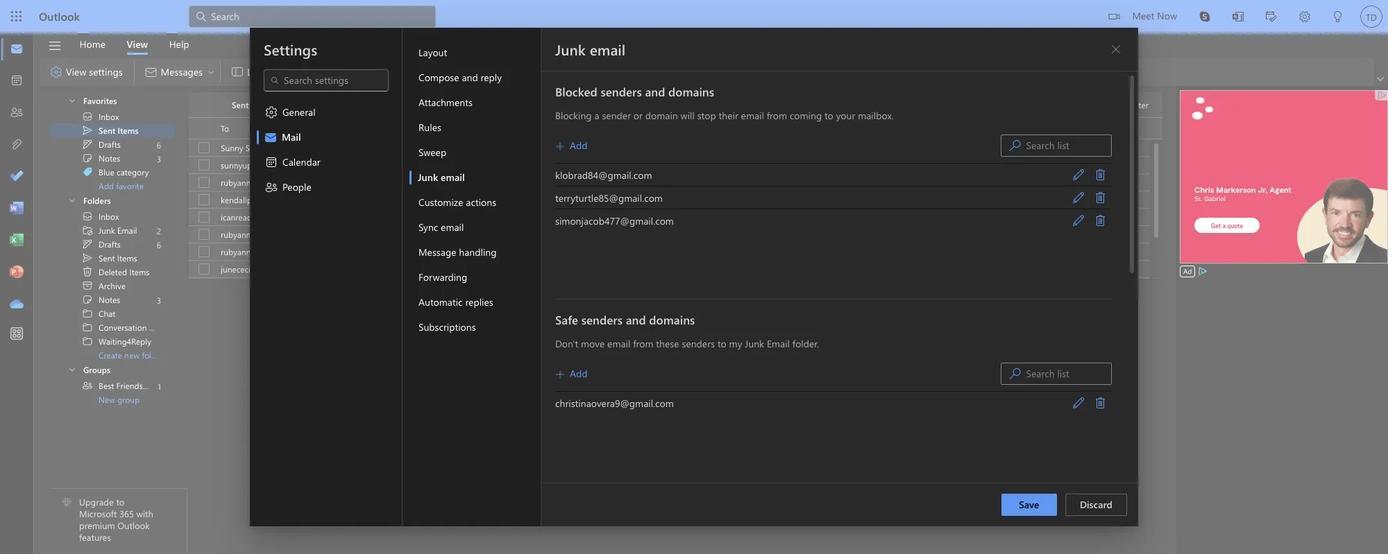 Task type: locate. For each thing, give the bounding box(es) containing it.
kendallparks02@gmail.com
[[221, 194, 322, 206]]

1 horizontal spatial is
[[684, 212, 689, 223]]

6 tree item from the top
[[50, 210, 174, 224]]

more apps image
[[10, 328, 24, 342]]

1 vertical spatial it.
[[1073, 194, 1079, 206]]

about for me
[[539, 142, 560, 153]]

1 vertical spatial inbox
[[99, 211, 119, 222]]

kendall
[[464, 194, 491, 206]]

junk email up customize
[[418, 171, 465, 184]]

2 inbox from the top
[[99, 211, 119, 222]]

view button
[[116, 33, 158, 55]]

 for terryturtle85@gmail.com
[[1096, 192, 1107, 203]]

 inbox
[[82, 211, 119, 222]]

from left coming
[[767, 109, 787, 122]]

to left my
[[718, 337, 727, 351]]

1  from the top
[[68, 97, 76, 105]]

0 horizontal spatial is
[[574, 246, 580, 258]]

 for folders
[[68, 196, 76, 205]]

 down 
[[82, 308, 93, 319]]

set your advertising preferences image
[[1198, 266, 1209, 277]]

test
[[586, 229, 600, 240]]

2 select a message image from the top
[[199, 229, 210, 240]]

pm right 1:08
[[989, 160, 1001, 171]]

2 vertical spatial 
[[68, 366, 76, 374]]

select a message image for icanread453@gmail.com
[[199, 212, 210, 223]]

tab list
[[69, 33, 200, 55]]

 notes
[[82, 153, 120, 164], [82, 294, 120, 305]]

1 horizontal spatial chat
[[145, 380, 162, 392]]

from left these
[[633, 337, 654, 351]]

2
[[157, 225, 161, 236]]

to right upgrade
[[116, 497, 124, 509]]

 for simonjacob477@gmail.com
[[1096, 215, 1107, 226]]

4  from the top
[[1073, 398, 1084, 409]]

0 vertical spatial me
[[525, 142, 536, 153]]

3 tree item from the top
[[50, 137, 174, 151]]

pm right the 12:38
[[994, 195, 1005, 206]]

to inside blocked senders and domains element
[[825, 109, 834, 122]]

tree
[[50, 87, 174, 193], [50, 210, 175, 362]]

domains
[[669, 84, 715, 99], [649, 312, 695, 328]]

inbox down favorites tree item
[[99, 111, 119, 122]]

 button for favorites
[[56, 92, 82, 108]]

0 vertical spatial 
[[82, 111, 93, 122]]

senders
[[601, 84, 642, 99], [582, 312, 623, 328], [682, 337, 715, 351]]

inbox inside  inbox  sent items
[[99, 111, 119, 122]]

 inside  inbox  sent items
[[82, 125, 93, 136]]

1 6 from the top
[[157, 139, 161, 150]]

1 select a message checkbox from the top
[[190, 138, 221, 158]]

2 select a message image from the top
[[199, 160, 210, 171]]

1 select a message image from the top
[[199, 142, 210, 153]]

5 select a message image from the top
[[199, 246, 210, 258]]

 for  inbox  sent items
[[82, 111, 93, 122]]

1 tree from the top
[[50, 87, 174, 193]]

1 vertical spatial outlook
[[770, 464, 805, 478]]

2 tree item from the top
[[50, 124, 174, 137]]

1 vertical spatial 
[[82, 322, 93, 333]]


[[437, 177, 449, 188]]

0 vertical spatial chat
[[99, 308, 116, 319]]

2  from the top
[[556, 371, 564, 379]]

1 vertical spatial 
[[82, 239, 93, 250]]

 add inside blocked senders and domains element
[[556, 139, 588, 152]]

chat right friends on the bottom left of the page
[[145, 380, 162, 392]]

5 select a message checkbox from the top
[[190, 260, 221, 279]]

 notes down archive
[[82, 294, 120, 305]]

1 notes from the top
[[99, 153, 120, 164]]

to right need at the left top of page
[[614, 194, 622, 206]]

rules button
[[410, 115, 541, 140]]

have right the you
[[513, 160, 530, 171]]

email inside the safe senders and domains element
[[608, 337, 631, 351]]

1  button from the top
[[56, 92, 82, 108]]

drafts
[[99, 139, 121, 150], [99, 239, 121, 250]]

think
[[1022, 194, 1040, 206]]

search list field for safe senders and domains
[[1027, 365, 1112, 384]]

 heading
[[221, 94, 296, 117]]

your left the phone
[[627, 464, 646, 478]]

0 vertical spatial drafts
[[99, 139, 121, 150]]

no down learn
[[483, 229, 494, 240]]

and left the reply
[[462, 71, 478, 84]]

move
[[581, 337, 605, 351]]

11 tree item from the top
[[50, 279, 174, 293]]

customize actions button
[[410, 190, 541, 215]]

0 vertical spatial email...
[[573, 160, 598, 171]]

domains up will
[[669, 84, 715, 99]]

sent up sunny side
[[232, 99, 249, 110]]

2  drafts from the top
[[82, 239, 121, 250]]

0 vertical spatial a
[[595, 109, 600, 122]]

1 horizontal spatial from
[[767, 109, 787, 122]]

1  from the top
[[556, 142, 564, 151]]

 for terryturtle85@gmail.com
[[1073, 192, 1084, 203]]

0 horizontal spatial preview
[[543, 246, 572, 258]]

0 vertical spatial outlook
[[39, 9, 80, 24]]

 for safe
[[556, 371, 564, 379]]

ad
[[1184, 267, 1192, 276]]

1  from the top
[[82, 111, 93, 122]]

0 vertical spatial 3
[[157, 153, 161, 164]]

 inside  groups  best friends chat 1
[[68, 366, 76, 374]]

2  button from the top
[[1068, 187, 1090, 209]]

about up see
[[539, 142, 560, 153]]

0 vertical spatial 
[[82, 308, 93, 319]]

2 vertical spatial add
[[570, 367, 588, 380]]

preview down thanks,
[[543, 246, 572, 258]]

domains for blocked senders and domains
[[669, 84, 715, 99]]

scan the qr code with your phone camera to download outlook mobile
[[528, 464, 837, 478]]

you left get
[[1043, 194, 1056, 206]]

0 horizontal spatial chat
[[99, 308, 116, 319]]

0 vertical spatial 
[[49, 65, 63, 79]]

0 vertical spatial tree
[[50, 87, 174, 193]]

 button left folders
[[56, 192, 82, 208]]

0 vertical spatial junk email
[[555, 40, 626, 59]]

 button left favorites
[[56, 92, 82, 108]]

3  button from the top
[[56, 362, 82, 377]]

Select a message checkbox
[[190, 156, 221, 175], [190, 173, 221, 192], [190, 242, 221, 262]]

available. for fw: learn the perks of your microsoft account
[[692, 212, 725, 223]]

select a message image left icanread453@gmail.com
[[199, 212, 210, 223]]

chat up conversation
[[99, 308, 116, 319]]

 inside the safe senders and domains element
[[1010, 369, 1021, 380]]

 button for christinaovera9@gmail.com
[[1068, 392, 1090, 414]]

their
[[719, 109, 739, 122]]

1 vertical spatial chat
[[145, 380, 162, 392]]

 inside the safe senders and domains element
[[1073, 398, 1084, 409]]

2 horizontal spatial outlook
[[770, 464, 805, 478]]

junk inside the safe senders and domains element
[[745, 337, 764, 351]]

 inside  inbox  sent items
[[82, 111, 93, 122]]

or
[[634, 109, 643, 122]]

and inside message list no items selected list box
[[895, 194, 909, 206]]

1:08 pm
[[973, 160, 1001, 171]]

tree item containing 
[[50, 224, 174, 237]]

with right 365
[[136, 508, 153, 520]]

 button for folders
[[56, 192, 82, 208]]

1 search list field from the top
[[1027, 136, 1112, 156]]

2  from the top
[[82, 294, 93, 305]]

available.
[[692, 212, 725, 223], [582, 246, 616, 258]]

to right want
[[1189, 194, 1197, 206]]

1 horizontal spatial your
[[627, 464, 646, 478]]

 button inside folders 'tree item'
[[56, 192, 82, 208]]

 button for klobrad84@gmail.com
[[1090, 164, 1112, 186]]

simonjacob477@gmail.com
[[555, 214, 674, 227]]

notes down archive
[[99, 294, 120, 305]]

0 vertical spatial 
[[82, 139, 93, 150]]

3 select a message checkbox from the top
[[190, 208, 221, 227]]

1 vertical spatial 
[[1010, 369, 1021, 380]]

junk email heading
[[555, 40, 626, 59]]

your inside message list no items selected list box
[[546, 212, 563, 223]]

0 vertical spatial  drafts
[[82, 139, 121, 150]]

1  add from the top
[[556, 139, 588, 152]]

1 3 from the top
[[157, 153, 161, 164]]

5 tree item from the top
[[50, 165, 174, 179]]

1 vertical spatial junk email
[[418, 171, 465, 184]]


[[82, 139, 93, 150], [82, 239, 93, 250]]

junk right my
[[745, 337, 764, 351]]

of
[[537, 212, 544, 223]]

application
[[0, 0, 1389, 555]]

1 vertical spatial a
[[531, 194, 535, 206]]

 notes up blue
[[82, 153, 120, 164]]

coming
[[505, 264, 533, 275]]

 button inside the safe senders and domains element
[[1090, 392, 1112, 414]]

 for safe senders and domains
[[1010, 369, 1021, 380]]

email inside the safe senders and domains element
[[767, 337, 790, 351]]

document containing settings
[[0, 0, 1389, 555]]

1 vertical spatial me
[[1095, 194, 1107, 206]]

14 tree item from the top
[[50, 321, 175, 335]]

3  from the top
[[68, 366, 76, 374]]

select a message checkbox for junececi7@gmail.com
[[190, 260, 221, 279]]

automatic replies
[[419, 296, 493, 309]]

junececi7@gmail.com
[[221, 264, 301, 275]]

to right the order
[[780, 194, 787, 206]]

2  button from the top
[[56, 192, 82, 208]]

1  from the top
[[1073, 169, 1084, 181]]

add for blocked
[[570, 139, 588, 152]]

camera
[[679, 464, 710, 478]]

0 vertical spatial no preview is available.
[[640, 212, 725, 223]]

 add for safe
[[556, 367, 588, 380]]

1 vertical spatial microsoft
[[79, 508, 117, 520]]

fw: learn the perks of your microsoft account
[[464, 212, 631, 223]]

4  button from the top
[[1068, 392, 1090, 414]]

0 horizontal spatial from
[[633, 337, 654, 351]]

1  from the top
[[82, 125, 93, 136]]

view
[[127, 37, 148, 50], [66, 65, 86, 78]]

email... up need at the left top of page
[[582, 177, 607, 188]]

tree item containing 
[[50, 265, 174, 279]]

2 drafts from the top
[[99, 239, 121, 250]]

blocking
[[555, 109, 592, 122]]

dialog containing settings
[[0, 0, 1389, 555]]

no preview is available. down the industry!
[[640, 212, 725, 223]]

outlook up 
[[39, 9, 80, 24]]

re: no
[[464, 177, 488, 188]]

1 horizontal spatial preview
[[653, 212, 681, 223]]

1 vertical spatial no preview is available.
[[530, 246, 616, 258]]

2 vertical spatial your
[[627, 464, 646, 478]]

1:08
[[973, 160, 987, 171]]

0 vertical spatial view
[[127, 37, 148, 50]]

tree item up  junk email
[[50, 210, 174, 224]]

message handling button
[[410, 240, 541, 265]]

3 select a message image from the top
[[199, 177, 210, 188]]

with inside upgrade to microsoft 365 with premium outlook features
[[136, 508, 153, 520]]

inbox inside tree item
[[99, 211, 119, 222]]

1 horizontal spatial email
[[767, 337, 790, 351]]

email up blocked senders and domains
[[590, 40, 626, 59]]

means
[[497, 229, 521, 240]]

1 horizontal spatial let's
[[826, 194, 842, 206]]

tech
[[877, 194, 893, 206]]

add up the this
[[570, 139, 588, 152]]

 for christinaovera9@gmail.com
[[1073, 398, 1084, 409]]

sent down favorites tree item
[[99, 125, 115, 136]]

0 vertical spatial it.
[[562, 142, 569, 153]]

1 vertical spatial drafts
[[99, 239, 121, 250]]

email left folder.
[[767, 337, 790, 351]]

 drafts down  junk email
[[82, 239, 121, 250]]

0 horizontal spatial microsoft
[[79, 508, 117, 520]]

tree containing 
[[50, 210, 175, 362]]

1  from the top
[[1010, 140, 1021, 151]]

icanread453@gmail.com
[[221, 212, 311, 223]]

2 horizontal spatial your
[[836, 109, 856, 122]]

tree containing favorites
[[50, 87, 174, 193]]

2  from the top
[[68, 196, 76, 205]]

0 vertical spatial add
[[570, 139, 588, 152]]

no preview is available. for my personal art
[[530, 246, 616, 258]]

1  from the top
[[82, 139, 93, 150]]

2  notes from the top
[[82, 294, 120, 305]]

with for code
[[606, 464, 624, 478]]

0 vertical spatial 
[[556, 142, 564, 151]]

 down ''
[[82, 239, 93, 250]]

1 vertical spatial have
[[512, 194, 529, 206]]

the up means
[[500, 212, 512, 223]]

files image
[[10, 138, 24, 152]]

waiting4reply
[[99, 336, 151, 347]]

outlook inside outlook banner
[[39, 9, 80, 24]]

the left lily
[[928, 194, 940, 206]]

1 tree item from the top
[[50, 110, 174, 124]]

2 3 from the top
[[157, 295, 161, 306]]

pm right 1:15
[[989, 143, 1001, 153]]

mail
[[282, 131, 301, 144]]

 left folders
[[68, 196, 76, 205]]

select a message image
[[199, 212, 210, 223], [199, 229, 210, 240]]

2 let's from the left
[[826, 194, 842, 206]]

don't move email from these senders to my junk email folder.
[[555, 337, 819, 351]]

select a message checkbox for kendallparks02@gmail.com
[[190, 190, 221, 210]]

4  from the top
[[1096, 398, 1107, 409]]

1 vertical spatial available.
[[582, 246, 616, 258]]

me right let
[[1095, 194, 1107, 206]]

1 vertical spatial 
[[82, 211, 93, 222]]

with for 365
[[136, 508, 153, 520]]

junk inside tree item
[[99, 225, 115, 236]]

let's down ruby!
[[493, 194, 509, 206]]

 add down don't
[[556, 367, 588, 380]]


[[1073, 169, 1084, 181], [1073, 192, 1084, 203], [1073, 215, 1084, 226], [1073, 398, 1084, 409]]

features
[[79, 532, 111, 544]]

home button
[[69, 33, 116, 55]]

0 vertical spatial 
[[82, 153, 93, 164]]

junk email up 'blocked'
[[555, 40, 626, 59]]

0 horizontal spatial no preview is available.
[[530, 246, 616, 258]]

2 6 from the top
[[157, 239, 161, 250]]

view left settings
[[66, 65, 86, 78]]

tell me about it.
[[511, 142, 569, 153]]

blocked senders and domains element
[[555, 109, 1112, 281]]

it.
[[562, 142, 569, 153], [1073, 194, 1079, 206]]

1 horizontal spatial junk email
[[555, 40, 626, 59]]

we need to resuscitate the industry! innovate in order to inundate. let's leapfrog tech and ride the lily pad to the bank! i think you get it. let me know when you want to meet.
[[580, 194, 1219, 206]]

 inside  sent items  deleted items  archive
[[82, 253, 93, 264]]

4 select a message image from the top
[[199, 194, 210, 206]]

view inside view button
[[127, 37, 148, 50]]

 groups  best friends chat 1
[[68, 364, 162, 392]]

1 horizontal spatial view
[[127, 37, 148, 50]]

2 rubyanndersson@gmail.com from the top
[[221, 229, 326, 240]]

 up the ''
[[82, 253, 93, 264]]

settings heading
[[264, 40, 317, 59]]

inbox for  inbox
[[99, 211, 119, 222]]

select a message image
[[199, 142, 210, 153], [199, 160, 210, 171], [199, 177, 210, 188], [199, 194, 210, 206], [199, 246, 210, 258], [199, 264, 210, 275]]

this
[[557, 160, 570, 171]]

sesh
[[554, 194, 571, 206]]

history
[[149, 322, 175, 333]]

0 horizontal spatial outlook
[[39, 9, 80, 24]]

tree item up archive
[[50, 265, 174, 279]]

tree item up waiting4reply
[[50, 321, 175, 335]]

1 inbox from the top
[[99, 111, 119, 122]]

 for blocked
[[556, 142, 564, 151]]

domains for safe senders and domains
[[649, 312, 695, 328]]

the down 1:05 pm
[[981, 194, 993, 206]]

12 tree item from the top
[[50, 293, 174, 307]]

1 horizontal spatial 
[[265, 106, 278, 119]]

replies
[[465, 296, 493, 309]]

email inside blocked senders and domains element
[[741, 109, 764, 122]]

compose and reply button
[[410, 65, 541, 90]]

 inside settings tab list
[[265, 106, 278, 119]]

tree item containing 
[[50, 379, 174, 393]]

me right the tell
[[525, 142, 536, 153]]

tab list containing home
[[69, 33, 200, 55]]

about for sorry
[[541, 177, 563, 188]]

 for 12th tree item from the top
[[82, 294, 93, 305]]

 inside blocked senders and domains element
[[1010, 140, 1021, 151]]

2  add from the top
[[556, 367, 588, 380]]

1  drafts from the top
[[82, 139, 121, 150]]

preview for my personal art
[[543, 246, 572, 258]]

ride
[[911, 194, 926, 206]]

 button inside favorites tree item
[[56, 92, 82, 108]]

2  from the top
[[82, 253, 93, 264]]

senders up move
[[582, 312, 623, 328]]

1  notes from the top
[[82, 153, 120, 164]]

1 vertical spatial view
[[66, 65, 86, 78]]

microsoft up features
[[79, 508, 117, 520]]

13 tree item from the top
[[50, 307, 174, 321]]

0 vertical spatial about
[[539, 142, 560, 153]]

 button
[[1068, 164, 1090, 186], [1068, 187, 1090, 209], [1068, 210, 1090, 232], [1068, 392, 1090, 414]]

add inside the safe senders and domains element
[[570, 367, 588, 380]]

christinaovera9@gmail.com
[[555, 397, 674, 410]]

2 select a message checkbox from the top
[[190, 173, 221, 192]]

select a message image for 12:38 pm
[[199, 194, 210, 206]]

1 vertical spatial notes
[[99, 294, 120, 305]]

1 vertical spatial about
[[541, 177, 563, 188]]

0 vertical spatial 
[[82, 125, 93, 136]]

 for 
[[82, 239, 93, 250]]

tree item down  inbox
[[50, 224, 174, 237]]

6
[[157, 139, 161, 150], [157, 239, 161, 250]]

 down don't
[[556, 371, 564, 379]]

add inside blocked senders and domains element
[[570, 139, 588, 152]]

to right pad
[[971, 194, 978, 206]]

3  button from the top
[[1068, 210, 1090, 232]]

is for fw: learn the perks of your microsoft account
[[684, 212, 689, 223]]

1 select a message image from the top
[[199, 212, 210, 223]]

0 horizontal spatial your
[[546, 212, 563, 223]]

sent inside the sent items 
[[232, 99, 249, 110]]

1 vertical spatial is
[[574, 246, 580, 258]]

1 vertical spatial select a message image
[[199, 229, 210, 240]]

junk email button
[[410, 165, 541, 190]]

3  button from the top
[[1090, 210, 1112, 232]]

 button inside the safe senders and domains element
[[1068, 392, 1090, 414]]

 up the this
[[556, 142, 564, 151]]

0 horizontal spatial with
[[136, 508, 153, 520]]

no means no ruby thanks, test
[[483, 229, 600, 240]]

10 tree item from the top
[[50, 265, 174, 279]]

 sent items  deleted items  archive
[[82, 253, 150, 292]]

2  from the top
[[82, 322, 93, 333]]

document
[[0, 0, 1389, 555]]

senders right these
[[682, 337, 715, 351]]

1 vertical spatial from
[[633, 337, 654, 351]]

16 tree item from the top
[[50, 379, 174, 393]]

microsoft
[[565, 212, 600, 223], [79, 508, 117, 520]]

tree item down favorites tree item
[[50, 124, 174, 137]]

sync
[[419, 221, 438, 234]]

add for safe
[[570, 367, 588, 380]]

2 vertical spatial sent
[[99, 253, 115, 264]]

let's left leapfrog
[[826, 194, 842, 206]]

with right code
[[606, 464, 624, 478]]

dialog
[[0, 0, 1389, 555]]

items down favorites tree item
[[118, 125, 139, 136]]

0 horizontal spatial email
[[117, 225, 137, 236]]

groups tree item
[[50, 362, 174, 379]]

1 horizontal spatial 
[[265, 181, 278, 194]]

rubyanndersson@gmail.com for 
[[221, 229, 326, 240]]

0 vertical spatial from
[[767, 109, 787, 122]]

2  from the top
[[1073, 192, 1084, 203]]

1  button from the top
[[1090, 164, 1112, 186]]

account
[[602, 212, 631, 223]]

senders for blocked
[[601, 84, 642, 99]]

2 tree from the top
[[50, 210, 175, 362]]

select a message checkbox for my personal art
[[190, 242, 221, 262]]

tree item up deleted
[[50, 251, 174, 265]]

re:
[[464, 177, 475, 188]]

1 horizontal spatial a
[[595, 109, 600, 122]]

to right camera
[[713, 464, 722, 478]]

 for  view settings
[[49, 65, 63, 79]]

search list field inside blocked senders and domains element
[[1027, 136, 1112, 156]]

it. left let
[[1073, 194, 1079, 206]]

 button for christinaovera9@gmail.com
[[1090, 392, 1112, 414]]

 button left groups
[[56, 362, 82, 377]]

up
[[536, 264, 546, 275]]

 inside  view settings
[[49, 65, 63, 79]]

1 vertical spatial 
[[82, 253, 93, 264]]

see
[[543, 160, 555, 171]]

select a message checkbox for rubyanndersson@gmail.com
[[190, 225, 221, 244]]

folders tree item
[[50, 192, 174, 210]]

tree item up create
[[50, 335, 174, 349]]

a inside tab panel
[[595, 109, 600, 122]]

1 vertical spatial 
[[68, 196, 76, 205]]

3 select a message checkbox from the top
[[190, 242, 221, 262]]

rubyanndersson@gmail.com down sunnyupside33@gmail.com
[[221, 177, 326, 188]]

email right 'their'
[[741, 109, 764, 122]]

0 vertical spatial available.
[[692, 212, 725, 223]]

7 tree item from the top
[[50, 224, 174, 237]]

 favorites
[[68, 95, 117, 106]]

3  from the top
[[1073, 215, 1084, 226]]

 inside " folders"
[[68, 196, 76, 205]]

1 horizontal spatial no preview is available.
[[640, 212, 725, 223]]

1 vertical spatial rubyanndersson@gmail.com
[[221, 229, 326, 240]]

1 rubyanndersson@gmail.com from the top
[[221, 177, 326, 188]]

 inside the safe senders and domains element
[[556, 371, 564, 379]]

message handling
[[419, 246, 497, 259]]

 down  button
[[49, 65, 63, 79]]


[[82, 153, 93, 164], [82, 294, 93, 305]]

2  button from the top
[[1090, 187, 1112, 209]]

2  from the top
[[1096, 192, 1107, 203]]

2 select a message checkbox from the top
[[190, 190, 221, 210]]

pm for rubyanndersson@gmail.com
[[989, 178, 1001, 188]]


[[1109, 11, 1120, 22]]

forwarding
[[419, 271, 467, 284]]

email down  inbox
[[117, 225, 137, 236]]

 left favorites
[[68, 97, 76, 105]]

2  from the top
[[82, 211, 93, 222]]

 blue category
[[82, 167, 149, 178]]

tree item up "add favorite"
[[50, 165, 174, 179]]

you
[[497, 160, 511, 171]]

0 vertical spatial  add
[[556, 139, 588, 152]]

0 horizontal spatial 
[[49, 65, 63, 79]]

4 select a message checkbox from the top
[[190, 225, 221, 244]]

the left the industry!
[[666, 194, 678, 206]]

to do image
[[10, 170, 24, 184]]

0 horizontal spatial you
[[1043, 194, 1056, 206]]

2 search list field from the top
[[1027, 365, 1112, 384]]

1 horizontal spatial available.
[[692, 212, 725, 223]]

0 vertical spatial have
[[513, 160, 530, 171]]

people image
[[10, 106, 24, 120]]

inbox for  inbox  sent items
[[99, 111, 119, 122]]

select a message image right 2
[[199, 229, 210, 240]]

1 vertical spatial  notes
[[82, 294, 120, 305]]

tree item down favorites
[[50, 110, 174, 124]]

 up 
[[82, 139, 93, 150]]

2  from the top
[[1010, 369, 1021, 380]]

 inside tree item
[[82, 211, 93, 222]]

email...
[[573, 160, 598, 171], [582, 177, 607, 188]]

15 tree item from the top
[[50, 335, 174, 349]]

search list field for blocked senders and domains
[[1027, 136, 1112, 156]]

1 vertical spatial 
[[82, 380, 93, 392]]

tree item down deleted
[[50, 279, 174, 293]]

let
[[1082, 194, 1093, 206]]

reply
[[481, 71, 502, 84]]

0 horizontal spatial 
[[82, 380, 93, 392]]

blue
[[99, 167, 114, 178]]

 inside  favorites
[[68, 97, 76, 105]]

0 vertical spatial domains
[[669, 84, 715, 99]]

and up don't move email from these senders to my junk email folder. on the bottom
[[626, 312, 646, 328]]

rubyanndersson@gmail.com up junececi7@gmail.com
[[221, 246, 326, 258]]

preview for fw: learn the perks of your microsoft account
[[653, 212, 681, 223]]

Select a message checkbox
[[190, 138, 221, 158], [190, 190, 221, 210], [190, 208, 221, 227], [190, 225, 221, 244], [190, 260, 221, 279]]

1 vertical spatial email
[[767, 337, 790, 351]]

1  from the top
[[82, 153, 93, 164]]

outlook left mobile
[[770, 464, 805, 478]]

email
[[590, 40, 626, 59], [741, 109, 764, 122], [441, 171, 465, 184], [441, 221, 464, 234], [608, 337, 631, 351]]

tree item down archive
[[50, 293, 174, 307]]

tree item up new
[[50, 379, 174, 393]]

4  button from the top
[[1090, 392, 1112, 414]]

1 horizontal spatial it.
[[1073, 194, 1079, 206]]

that
[[565, 177, 580, 188]]

1 vertical spatial your
[[546, 212, 563, 223]]

tree item
[[50, 110, 174, 124], [50, 124, 174, 137], [50, 137, 174, 151], [50, 151, 174, 165], [50, 165, 174, 179], [50, 210, 174, 224], [50, 224, 174, 237], [50, 237, 174, 251], [50, 251, 174, 265], [50, 265, 174, 279], [50, 279, 174, 293], [50, 293, 174, 307], [50, 307, 174, 321], [50, 321, 175, 335], [50, 335, 174, 349], [50, 379, 174, 393]]

Search list field
[[1027, 136, 1112, 156], [1027, 365, 1112, 384]]

calendar image
[[10, 74, 24, 88]]

junk
[[555, 40, 586, 59], [418, 171, 438, 184], [99, 225, 115, 236], [745, 337, 764, 351]]

select a message image for 1:08 pm
[[199, 160, 210, 171]]

1 vertical spatial with
[[136, 508, 153, 520]]

1 vertical spatial 6
[[157, 239, 161, 250]]

0 vertical spatial inbox
[[99, 111, 119, 122]]

 inside the safe senders and domains element
[[1096, 398, 1107, 409]]

add down blue
[[99, 181, 114, 192]]

mailbox.
[[858, 109, 894, 122]]

0 vertical spatial 
[[1010, 140, 1021, 151]]

email down safe senders and domains
[[608, 337, 631, 351]]

9 tree item from the top
[[50, 251, 174, 265]]

 add inside the safe senders and domains element
[[556, 367, 588, 380]]


[[270, 76, 280, 85]]

1  button from the top
[[1068, 164, 1090, 186]]

items left  button
[[251, 99, 272, 110]]

0 vertical spatial 
[[265, 181, 278, 194]]

safe senders and domains element
[[555, 337, 1112, 510]]

1 horizontal spatial with
[[606, 464, 624, 478]]

rules
[[419, 121, 442, 134]]


[[82, 308, 93, 319], [82, 322, 93, 333], [82, 336, 93, 347]]

1  from the top
[[1096, 169, 1107, 181]]

junk down sweep
[[418, 171, 438, 184]]

0 vertical spatial your
[[836, 109, 856, 122]]

about
[[539, 142, 560, 153], [541, 177, 563, 188]]

 down  favorites
[[82, 125, 93, 136]]

have up perks
[[512, 194, 529, 206]]

1 drafts from the top
[[99, 139, 121, 150]]

these
[[656, 337, 679, 351]]

help button
[[159, 33, 200, 55]]

1:15 pm
[[973, 143, 1001, 153]]

 notes for 13th tree item from the bottom
[[82, 153, 120, 164]]

a left sender
[[595, 109, 600, 122]]

1 vertical spatial 
[[556, 371, 564, 379]]

 inside blocked senders and domains element
[[556, 142, 564, 151]]

2  from the top
[[82, 239, 93, 250]]

3  from the top
[[1096, 215, 1107, 226]]

 drafts down  inbox  sent items
[[82, 139, 121, 150]]

message list no items selected list box
[[189, 137, 1219, 330]]

search list field inside the safe senders and domains element
[[1027, 365, 1112, 384]]

1 vertical spatial domains
[[649, 312, 695, 328]]

rubyanndersson@gmail.com down icanread453@gmail.com
[[221, 229, 326, 240]]



Task type: vqa. For each thing, say whether or not it's contained in the screenshot.


Task type: describe. For each thing, give the bounding box(es) containing it.
leapfrog
[[845, 194, 875, 206]]

help
[[169, 37, 189, 50]]

automatic replies button
[[410, 290, 541, 315]]

resuscitate
[[624, 194, 663, 206]]

groups
[[83, 364, 111, 375]]

pm for sunnyupside33@gmail.com
[[989, 160, 1001, 171]]

outlook inside upgrade to microsoft 365 with premium outlook features
[[118, 520, 150, 532]]

 for simonjacob477@gmail.com
[[1073, 215, 1084, 226]]


[[48, 39, 62, 53]]

 add for blocked
[[556, 139, 588, 152]]

4 tree item from the top
[[50, 151, 174, 165]]

innovate
[[714, 194, 746, 206]]

customize
[[419, 196, 463, 209]]


[[278, 99, 292, 112]]


[[1111, 44, 1122, 55]]

discard button
[[1066, 494, 1128, 517]]

1  from the top
[[82, 308, 93, 319]]

email up customize actions
[[441, 171, 465, 184]]

drafts for sent items
[[99, 239, 121, 250]]

2 you from the left
[[1153, 194, 1167, 206]]

mail image
[[10, 42, 24, 56]]

add inside add favorite tree item
[[99, 181, 114, 192]]

your inside blocked senders and domains element
[[836, 109, 856, 122]]

1 let's from the left
[[493, 194, 509, 206]]

no right the re:
[[477, 177, 488, 188]]

category
[[117, 167, 149, 178]]

halloween
[[464, 264, 502, 275]]

1 select a message checkbox from the top
[[190, 156, 221, 175]]

safe senders and domains
[[555, 312, 695, 328]]

layout
[[419, 46, 447, 59]]

folders
[[83, 195, 111, 206]]

settings tab list
[[250, 28, 403, 527]]

excel image
[[10, 234, 24, 248]]

powerpoint image
[[10, 266, 24, 280]]

inundate.
[[789, 194, 824, 206]]

 for 
[[82, 139, 93, 150]]

 for 
[[265, 106, 278, 119]]


[[437, 229, 449, 240]]

tree item containing 
[[50, 279, 174, 293]]

no up up
[[530, 246, 541, 258]]

items right deleted
[[129, 267, 150, 278]]

items inside  inbox  sent items
[[118, 125, 139, 136]]

pm for kendallparks02@gmail.com
[[994, 195, 1005, 206]]

create
[[99, 350, 122, 361]]

filter
[[1131, 99, 1149, 110]]

senders for safe
[[582, 312, 623, 328]]

12:38
[[973, 195, 992, 206]]

layout button
[[410, 40, 541, 65]]

side
[[246, 142, 261, 153]]

select a message checkbox for sunny side
[[190, 138, 221, 158]]

select a message image for rubyanndersson@gmail.com
[[199, 229, 210, 240]]

 button for terryturtle85@gmail.com
[[1068, 187, 1090, 209]]

stop
[[698, 109, 716, 122]]

word image
[[10, 202, 24, 216]]

settings
[[264, 40, 317, 59]]

jam
[[538, 194, 552, 206]]

new group tree item
[[50, 393, 174, 407]]

 button inside groups tree item
[[56, 362, 82, 377]]

favorites tree item
[[50, 92, 174, 110]]

2 vertical spatial senders
[[682, 337, 715, 351]]

 drafts for sent items
[[82, 239, 121, 250]]

message list section
[[189, 89, 1219, 330]]

left-rail-appbar navigation
[[3, 33, 31, 321]]

1 you from the left
[[1043, 194, 1056, 206]]

layout group
[[224, 58, 361, 83]]

 for klobrad84@gmail.com
[[1073, 169, 1084, 181]]

new
[[125, 350, 140, 361]]

klobrad84@gmail.com
[[555, 168, 652, 182]]

3 rubyanndersson@gmail.com from the top
[[221, 246, 326, 258]]

application containing settings
[[0, 0, 1389, 555]]

and up domain
[[645, 84, 665, 99]]

to inside the safe senders and domains element
[[718, 337, 727, 351]]

6 for deleted items
[[157, 239, 161, 250]]

is for my personal art
[[574, 246, 580, 258]]

learn
[[478, 212, 498, 223]]

email right sync
[[441, 221, 464, 234]]

lily
[[942, 194, 952, 206]]

code
[[583, 464, 604, 478]]

microsoft inside message list no items selected list box
[[565, 212, 600, 223]]

 button for terryturtle85@gmail.com
[[1090, 187, 1112, 209]]

safe
[[555, 312, 578, 328]]

chat inside  groups  best friends chat 1
[[145, 380, 162, 392]]

1 horizontal spatial me
[[1095, 194, 1107, 206]]

compose and reply
[[419, 71, 502, 84]]

1 vertical spatial email...
[[582, 177, 607, 188]]

 for christinaovera9@gmail.com
[[1096, 398, 1107, 409]]

sent inside  inbox  sent items
[[99, 125, 115, 136]]


[[82, 267, 93, 278]]

no down resuscitate
[[640, 212, 651, 223]]

 folders
[[68, 195, 111, 206]]

items up deleted
[[117, 253, 137, 264]]

1:15
[[973, 143, 987, 153]]


[[264, 131, 278, 144]]

conversation
[[99, 322, 147, 333]]

 for blocked senders and domains
[[1010, 140, 1021, 151]]

know
[[1109, 194, 1129, 206]]

 for 13th tree item from the bottom
[[82, 153, 93, 164]]

people
[[283, 181, 312, 194]]

junk email tab panel
[[542, 28, 1139, 528]]

subscriptions
[[419, 321, 476, 334]]

your for scan the qr code with your phone camera to download outlook mobile
[[627, 464, 646, 478]]

 button for simonjacob477@gmail.com
[[1068, 210, 1090, 232]]

to left see
[[533, 160, 540, 171]]

365
[[119, 508, 134, 520]]

no
[[523, 229, 533, 240]]

new
[[99, 394, 115, 405]]

your for fw: learn the perks of your microsoft account
[[546, 212, 563, 223]]

create new folder tree item
[[50, 349, 174, 362]]

junk inside junk email button
[[418, 171, 438, 184]]

 notes for 12th tree item from the top
[[82, 294, 120, 305]]

now
[[1158, 9, 1178, 22]]

sent inside  sent items  deleted items  archive
[[99, 253, 115, 264]]

 inside  groups  best friends chat 1
[[82, 380, 93, 392]]

the left qr
[[550, 464, 564, 478]]

automatic
[[419, 296, 463, 309]]

tell
[[511, 142, 523, 153]]

select a message image for 1:05 pm
[[199, 177, 210, 188]]

3 for 12th tree item from the top
[[157, 295, 161, 306]]

sweep button
[[410, 140, 541, 165]]

don't
[[555, 337, 578, 351]]

drafts for notes
[[99, 139, 121, 150]]

junk up 'blocked'
[[555, 40, 586, 59]]

onedrive image
[[10, 298, 24, 312]]


[[82, 167, 93, 178]]

will
[[681, 109, 695, 122]]

when
[[1131, 194, 1151, 206]]

 for  inbox
[[82, 211, 93, 222]]

settings
[[89, 65, 123, 78]]

pm for sunny side
[[989, 143, 1001, 153]]

a inside list box
[[531, 194, 535, 206]]

 for klobrad84@gmail.com
[[1096, 169, 1107, 181]]

add favorite tree item
[[50, 179, 174, 193]]

Search settings search field
[[280, 74, 374, 87]]

sent items 
[[232, 99, 292, 112]]

3  from the top
[[82, 336, 93, 347]]

microsoft inside upgrade to microsoft 365 with premium outlook features
[[79, 508, 117, 520]]

junk email inside tab panel
[[555, 40, 626, 59]]

1:05 pm
[[973, 178, 1001, 188]]

junk email inside button
[[418, 171, 465, 184]]

 for favorites
[[68, 97, 76, 105]]

chat inside  chat  conversation history  waiting4reply
[[99, 308, 116, 319]]

items inside the sent items 
[[251, 99, 272, 110]]

to button
[[211, 118, 442, 139]]

 button for simonjacob477@gmail.com
[[1090, 210, 1112, 232]]

get
[[1058, 194, 1070, 206]]

no preview is available. for fw: learn the perks of your microsoft account
[[640, 212, 725, 223]]

thanks,
[[556, 229, 583, 240]]

terryturtle85@gmail.com
[[555, 191, 663, 204]]

6 select a message image from the top
[[199, 264, 210, 275]]

rubyanndersson@gmail.com for 
[[221, 177, 326, 188]]

art
[[511, 246, 522, 258]]

available. for my personal art
[[582, 246, 616, 258]]

compose
[[419, 71, 459, 84]]

select a message image for 1:15 pm
[[199, 142, 210, 153]]

and inside button
[[462, 71, 478, 84]]

blocking a sender or domain will stop their email from coming to your mailbox.
[[555, 109, 894, 122]]


[[82, 280, 93, 292]]

8 tree item from the top
[[50, 237, 174, 251]]

 inside settings tab list
[[265, 181, 278, 194]]

attachments
[[419, 96, 473, 109]]

from inside the safe senders and domains element
[[633, 337, 654, 351]]

2 notes from the top
[[99, 294, 120, 305]]

handling
[[459, 246, 497, 259]]

sunny
[[221, 142, 243, 153]]

to inside upgrade to microsoft 365 with premium outlook features
[[116, 497, 124, 509]]

premium features image
[[62, 499, 72, 509]]

phone
[[649, 464, 677, 478]]

sender
[[602, 109, 631, 122]]

select a message checkbox for icanread453@gmail.com
[[190, 208, 221, 227]]

upgrade to microsoft 365 with premium outlook features
[[79, 497, 153, 544]]

1:05
[[973, 178, 987, 188]]

archive
[[99, 280, 126, 292]]

in
[[748, 194, 755, 206]]

6 for blue category
[[157, 139, 161, 150]]

sync email
[[419, 221, 464, 234]]

 drafts for notes
[[82, 139, 121, 150]]

tree item containing 
[[50, 165, 174, 179]]

 button for klobrad84@gmail.com
[[1068, 164, 1090, 186]]

group
[[117, 394, 140, 405]]

outlook banner
[[0, 0, 1389, 33]]

3 for 13th tree item from the bottom
[[157, 153, 161, 164]]

 button
[[1105, 38, 1128, 60]]

email inside tree item
[[117, 225, 137, 236]]

meet now
[[1133, 9, 1178, 22]]

personal
[[478, 246, 509, 258]]

select a message checkbox for re: no
[[190, 173, 221, 192]]

from inside blocked senders and domains element
[[767, 109, 787, 122]]

we
[[580, 194, 592, 206]]

customize actions
[[419, 196, 496, 209]]

view inside  view settings
[[66, 65, 86, 78]]



